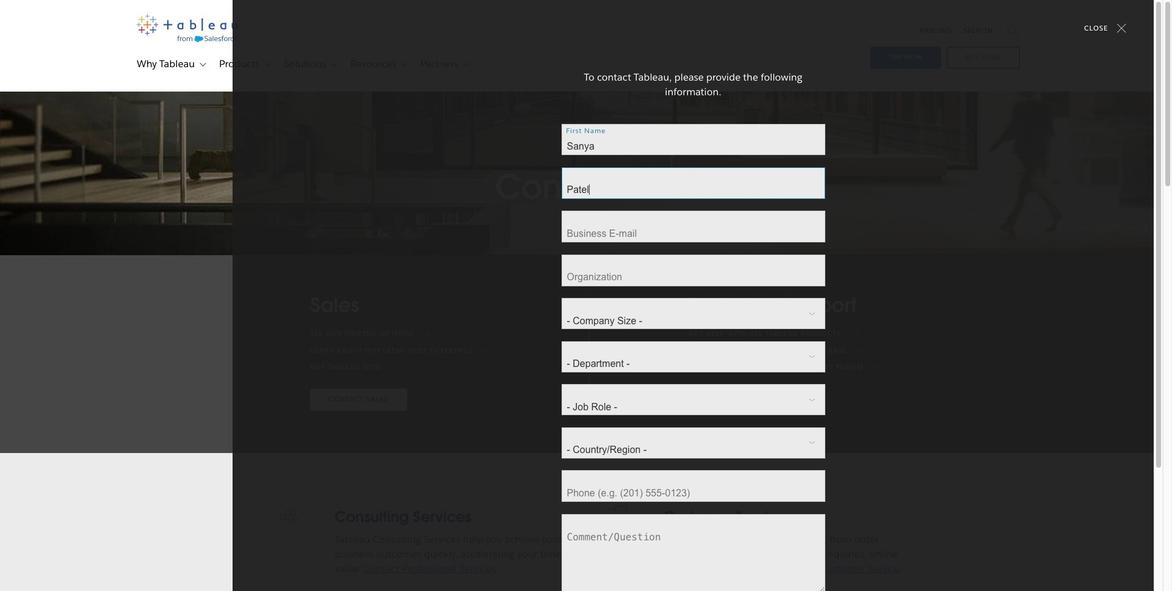 Task type: vqa. For each thing, say whether or not it's contained in the screenshot.
what's related to 23–27,
no



Task type: locate. For each thing, give the bounding box(es) containing it.
navigation
[[847, 17, 1021, 71]]

navigation inside main element
[[847, 17, 1021, 71]]

Organization text field
[[562, 255, 826, 286]]

Business E-mail email field
[[562, 211, 826, 243]]



Task type: describe. For each thing, give the bounding box(es) containing it.
menu toggle image
[[197, 59, 208, 70]]

Last Name text field
[[562, 167, 826, 199]]

tableau, from salesforce image
[[137, 14, 241, 42]]

Phone (e.g. (201) 555-0123) telephone field
[[562, 471, 826, 502]]

Comment/Question text field
[[562, 514, 826, 591]]

First Name text field
[[562, 124, 826, 155]]

main element
[[108, 0, 1055, 91]]



